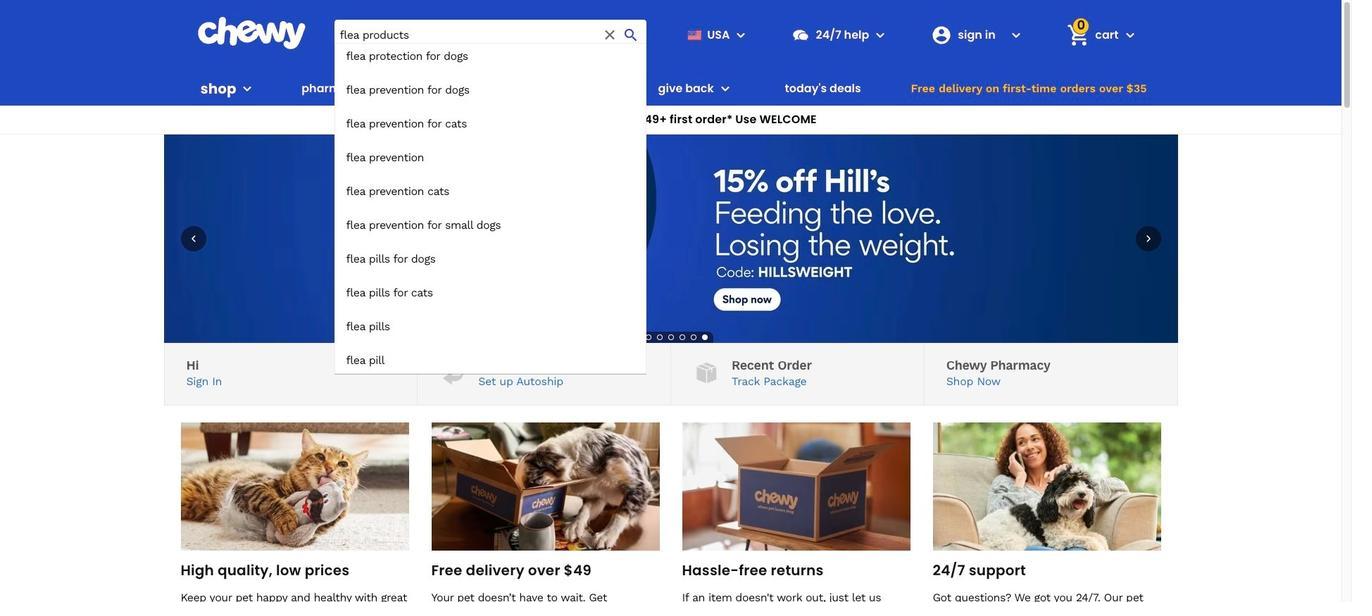 Task type: locate. For each thing, give the bounding box(es) containing it.
1 horizontal spatial menu image
[[733, 26, 750, 43]]

list box
[[334, 43, 647, 374]]

0 horizontal spatial menu image
[[239, 80, 256, 97]]

menu image up give back menu image
[[733, 26, 750, 43]]

items image
[[1066, 22, 1091, 47]]

Search text field
[[334, 20, 647, 50]]

/ image
[[440, 359, 467, 387]]

help menu image
[[872, 26, 889, 43]]

choose slide to display. group
[[643, 332, 710, 343]]

list box inside site banner
[[334, 43, 647, 374]]

menu image down chewy home image
[[239, 80, 256, 97]]

15% off hills. feeding the love. losing the weight. use code: hillsweight. shop now. image
[[164, 134, 1178, 343]]

menu image
[[733, 26, 750, 43], [239, 80, 256, 97]]

1 vertical spatial menu image
[[239, 80, 256, 97]]

stop automatic slide show image
[[631, 332, 643, 343]]

account menu image
[[1008, 26, 1025, 43]]

/ image
[[693, 359, 720, 387]]



Task type: vqa. For each thing, say whether or not it's contained in the screenshot.
the middle and
no



Task type: describe. For each thing, give the bounding box(es) containing it.
chewy home image
[[197, 17, 306, 49]]

give back menu image
[[717, 80, 734, 97]]

Product search field
[[334, 20, 647, 374]]

site banner
[[0, 0, 1341, 374]]

cart menu image
[[1121, 26, 1138, 43]]

chewy support image
[[792, 26, 810, 44]]

delete search image
[[602, 26, 619, 43]]

submit search image
[[623, 26, 640, 43]]

0 vertical spatial menu image
[[733, 26, 750, 43]]



